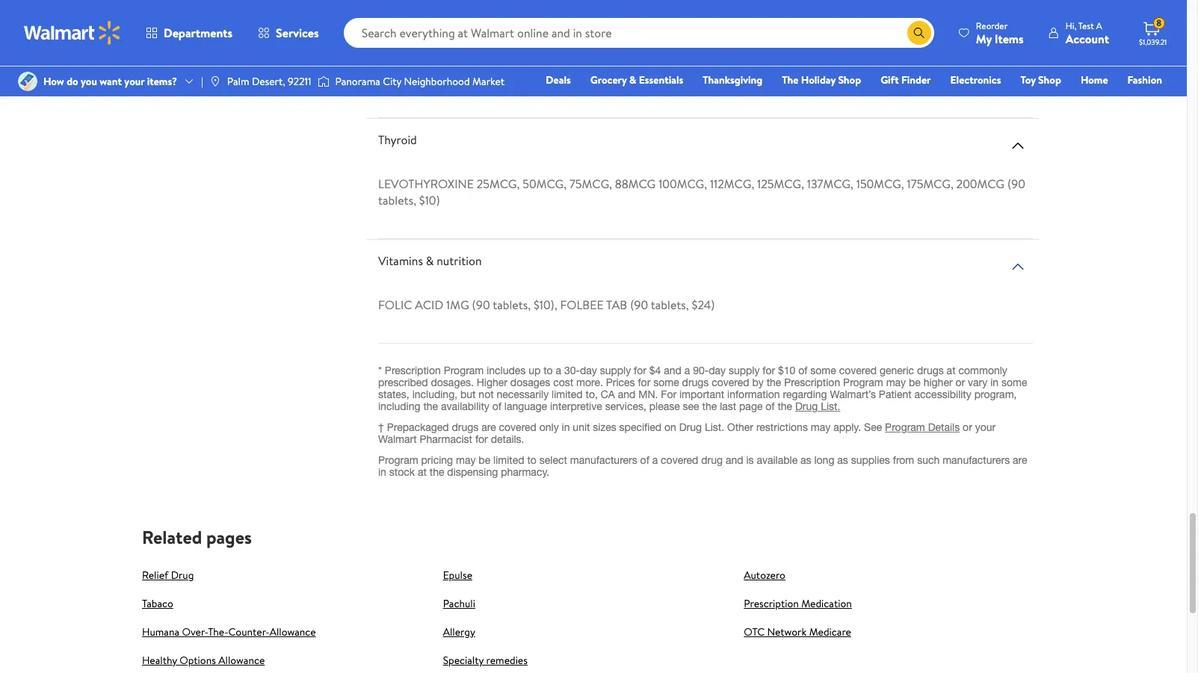 Task type: locate. For each thing, give the bounding box(es) containing it.
1 shop from the left
[[838, 73, 861, 87]]

items
[[995, 30, 1024, 47]]

 image left how
[[18, 72, 37, 91]]

$24),
[[567, 54, 593, 71]]

2%
[[905, 54, 920, 71]]

walmart+ link
[[1111, 93, 1169, 109]]

folic acid 1mg (90 tablets, $10), folbee tab (90 tablets, $24)
[[378, 297, 715, 313]]

pachuli
[[443, 597, 475, 612]]

(90 right 1mg
[[472, 297, 490, 313]]

services button
[[245, 15, 332, 51]]

1 horizontal spatial allowance
[[270, 625, 316, 640]]

 image
[[18, 72, 37, 91], [209, 76, 221, 87]]

tabaco link
[[142, 597, 173, 612]]

humana
[[142, 625, 180, 640]]

hi,
[[1066, 19, 1077, 32]]

tabaco
[[142, 597, 173, 612]]

reorder
[[976, 19, 1008, 32]]

1 horizontal spatial  image
[[209, 76, 221, 87]]

walmart image
[[24, 21, 121, 45]]

100mcg,
[[659, 176, 707, 192]]

&
[[630, 73, 637, 87], [426, 253, 434, 269]]

shop
[[838, 73, 861, 87], [1039, 73, 1062, 87]]

 image for how
[[18, 72, 37, 91]]

the-
[[208, 625, 229, 640]]

0 horizontal spatial shop
[[838, 73, 861, 87]]

 image
[[317, 74, 329, 89]]

methocarbamol
[[596, 54, 704, 71]]

prescription medication link
[[744, 597, 852, 612]]

ml,
[[1004, 54, 1020, 71]]

related pages
[[142, 525, 252, 550]]

test
[[1079, 19, 1095, 32]]

1 horizontal spatial shop
[[1039, 73, 1062, 87]]

options
[[180, 653, 216, 668]]

137mcg,
[[807, 176, 854, 192]]

tablets, left $24)
[[651, 297, 689, 313]]

& down methocarbamol
[[630, 73, 637, 87]]

& for grocery
[[630, 73, 637, 87]]

city
[[383, 74, 402, 89]]

(90 right 200mcg
[[1008, 176, 1026, 192]]

allergy link
[[443, 625, 475, 640]]

otc
[[744, 625, 765, 640]]

reorder my items
[[976, 19, 1024, 47]]

thyroid image
[[1009, 137, 1027, 155]]

hi, test a account
[[1066, 19, 1110, 47]]

humana over-the-counter-allowance link
[[142, 625, 316, 640]]

tizanidine
[[378, 54, 442, 71]]

0 horizontal spatial &
[[426, 253, 434, 269]]

0 horizontal spatial allowance
[[219, 653, 265, 668]]

0 vertical spatial &
[[630, 73, 637, 87]]

folic
[[378, 297, 412, 313]]

want
[[100, 74, 122, 89]]

registry
[[991, 93, 1029, 108]]

registry link
[[984, 93, 1035, 109]]

the holiday shop
[[782, 73, 861, 87]]

 image right |
[[209, 76, 221, 87]]

over-
[[182, 625, 208, 640]]

your
[[124, 74, 145, 89]]

2mg,
[[445, 54, 474, 71]]

desert,
[[252, 74, 285, 89]]

tablets, inside levothyroxine 25mcg, 50mcg, 75mcg, 88mcg 100mcg, 112mcg, 125mcg, 137mcg, 150mcg, 175mcg, 200mcg (90 tablets, $10)
[[378, 192, 416, 209]]

& right vitamins
[[426, 253, 434, 269]]

sol
[[951, 54, 973, 71]]

allowance down counter-
[[219, 653, 265, 668]]

tablets, left $10)
[[378, 192, 416, 209]]

panorama city neighborhood market
[[335, 74, 505, 89]]

grocery & essentials
[[591, 73, 684, 87]]

nutrition
[[437, 253, 482, 269]]

allowance
[[270, 625, 316, 640], [219, 653, 265, 668]]

8
[[1157, 17, 1162, 29]]

shop down lidocaine
[[838, 73, 861, 87]]

acid
[[415, 297, 444, 313]]

$1,039.21
[[1140, 37, 1167, 47]]

pain
[[378, 10, 400, 27]]

200mcg
[[957, 176, 1005, 192]]

(90 inside levothyroxine 25mcg, 50mcg, 75mcg, 88mcg 100mcg, 112mcg, 125mcg, 137mcg, 150mcg, 175mcg, 200mcg (90 tablets, $10)
[[1008, 176, 1026, 192]]

$24)
[[692, 297, 715, 313]]

1 vertical spatial &
[[426, 253, 434, 269]]

medication
[[802, 597, 852, 612]]

tab
[[606, 297, 628, 313]]

drug
[[171, 568, 194, 583]]

0 horizontal spatial  image
[[18, 72, 37, 91]]

grocery & essentials link
[[584, 72, 690, 88]]

remedies
[[486, 653, 528, 668]]

levothyroxine 25mcg, 50mcg, 75mcg, 88mcg 100mcg, 112mcg, 125mcg, 137mcg, 150mcg, 175mcg, 200mcg (90 tablets, $10)
[[378, 176, 1026, 209]]

folbee
[[560, 297, 604, 313]]

tizanidine 2mg, 4mg (90 tablets, $24), methocarbamol 750mg (90 tablets, $38), lidocaine 2% visc sol (300 ml, $38)
[[378, 54, 1020, 87]]

0 vertical spatial allowance
[[270, 625, 316, 640]]

a
[[1097, 19, 1103, 32]]

electronics
[[951, 73, 1002, 87]]

healthy options allowance
[[142, 653, 265, 668]]

panorama
[[335, 74, 380, 89]]

relief drug link
[[142, 568, 194, 583]]

neighborhood
[[404, 74, 470, 89]]

relief drug
[[142, 568, 194, 583]]

1 horizontal spatial &
[[630, 73, 637, 87]]

Search search field
[[344, 18, 935, 48]]

shop right toy on the top of page
[[1039, 73, 1062, 87]]

essentials
[[639, 73, 684, 87]]

services
[[276, 25, 319, 41]]

tablets, up the on the top right
[[769, 54, 807, 71]]

Walmart Site-Wide search field
[[344, 18, 935, 48]]

(90 right the tab
[[630, 297, 648, 313]]

healthy
[[142, 653, 177, 668]]

allowance right the-
[[270, 625, 316, 640]]



Task type: vqa. For each thing, say whether or not it's contained in the screenshot.
$24),
yes



Task type: describe. For each thing, give the bounding box(es) containing it.
network
[[767, 625, 807, 640]]

tablets, left $10),
[[493, 297, 531, 313]]

departments
[[164, 25, 233, 41]]

deals
[[546, 73, 571, 87]]

one
[[1048, 93, 1071, 108]]

75mcg,
[[570, 176, 612, 192]]

humana over-the-counter-allowance
[[142, 625, 316, 640]]

counter-
[[228, 625, 270, 640]]

pain management
[[378, 10, 471, 27]]

vitamins & nutrition
[[378, 253, 482, 269]]

88mcg
[[615, 176, 656, 192]]

750mg
[[707, 54, 746, 71]]

visc
[[923, 54, 949, 71]]

specialty remedies link
[[443, 653, 528, 668]]

walmart+
[[1118, 93, 1163, 108]]

home link
[[1074, 72, 1115, 88]]

50mcg,
[[523, 176, 567, 192]]

search icon image
[[914, 27, 926, 39]]

how
[[43, 74, 64, 89]]

holiday
[[801, 73, 836, 87]]

debit
[[1073, 93, 1099, 108]]

the
[[782, 73, 799, 87]]

prescription
[[744, 597, 799, 612]]

gift finder link
[[874, 72, 938, 88]]

 image for palm
[[209, 76, 221, 87]]

epulse
[[443, 568, 473, 583]]

items?
[[147, 74, 177, 89]]

do
[[67, 74, 78, 89]]

1 vertical spatial allowance
[[219, 653, 265, 668]]

lidocaine
[[839, 54, 902, 71]]

my
[[976, 30, 992, 47]]

account
[[1066, 30, 1110, 47]]

departments button
[[133, 15, 245, 51]]

medicare
[[810, 625, 852, 640]]

1mg
[[446, 297, 469, 313]]

$10),
[[534, 297, 558, 313]]

(90 right '4mg'
[[506, 54, 524, 71]]

relief
[[142, 568, 168, 583]]

home
[[1081, 73, 1109, 87]]

|
[[201, 74, 203, 89]]

otc network medicare link
[[744, 625, 852, 640]]

fashion link
[[1121, 72, 1169, 88]]

112mcg,
[[710, 176, 755, 192]]

grocery
[[591, 73, 627, 87]]

25mcg,
[[477, 176, 520, 192]]

$38),
[[810, 54, 836, 71]]

the holiday shop link
[[776, 72, 868, 88]]

palm
[[227, 74, 249, 89]]

specialty remedies
[[443, 653, 528, 668]]

pain management image
[[1009, 16, 1027, 34]]

levothyroxine
[[378, 176, 474, 192]]

gift
[[881, 73, 899, 87]]

electronics link
[[944, 72, 1008, 88]]

$38)
[[378, 71, 401, 87]]

4mg
[[477, 54, 503, 71]]

toy shop link
[[1014, 72, 1068, 88]]

(90 up thanksgiving link
[[748, 54, 766, 71]]

one debit
[[1048, 93, 1099, 108]]

allergy
[[443, 625, 475, 640]]

toy
[[1021, 73, 1036, 87]]

healthy options allowance link
[[142, 653, 265, 668]]

management
[[403, 10, 471, 27]]

gift finder
[[881, 73, 931, 87]]

you
[[81, 74, 97, 89]]

tablets, up "deals"
[[526, 54, 565, 71]]

(300
[[976, 54, 1001, 71]]

$10)
[[419, 192, 440, 209]]

otc network medicare
[[744, 625, 852, 640]]

vitamins & nutrition image
[[1009, 258, 1027, 276]]

specialty
[[443, 653, 484, 668]]

prescription medication
[[744, 597, 852, 612]]

toy shop
[[1021, 73, 1062, 87]]

8 $1,039.21
[[1140, 17, 1167, 47]]

pachuli link
[[443, 597, 475, 612]]

autozero link
[[744, 568, 786, 583]]

2 shop from the left
[[1039, 73, 1062, 87]]

& for vitamins
[[426, 253, 434, 269]]

thanksgiving link
[[696, 72, 770, 88]]



